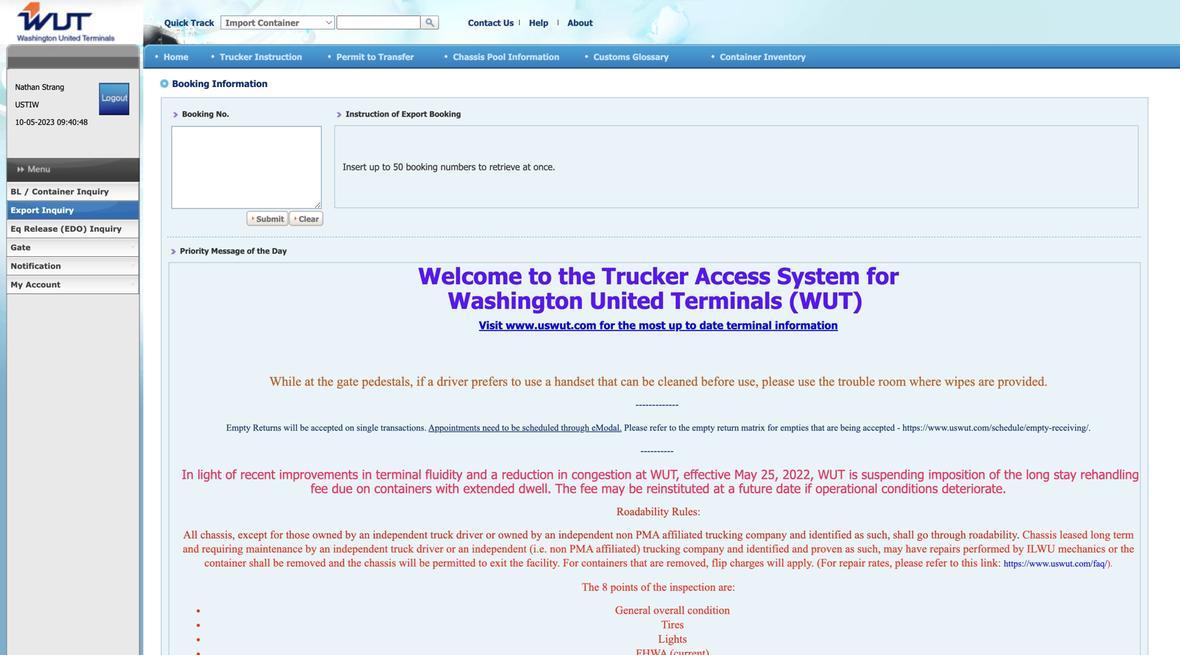 Task type: locate. For each thing, give the bounding box(es) containing it.
strang
[[42, 82, 64, 92]]

2023
[[38, 117, 55, 127]]

inquiry inside "link"
[[90, 224, 122, 234]]

about link
[[568, 17, 593, 28]]

2 vertical spatial inquiry
[[90, 224, 122, 234]]

09:40:49
[[57, 117, 88, 127]]

account
[[26, 280, 61, 290]]

None text field
[[337, 15, 421, 30]]

inquiry right (edo)
[[90, 224, 122, 234]]

1 vertical spatial container
[[32, 187, 74, 196]]

inquiry
[[77, 187, 109, 196], [42, 206, 74, 215], [90, 224, 122, 234]]

container
[[721, 51, 762, 62], [32, 187, 74, 196]]

contact us
[[468, 17, 514, 28]]

trucker instruction
[[220, 51, 302, 62]]

container up 'export inquiry'
[[32, 187, 74, 196]]

pool
[[488, 51, 506, 62]]

trucker
[[220, 51, 252, 62]]

container left inventory
[[721, 51, 762, 62]]

bl / container inquiry
[[11, 187, 109, 196]]

inquiry up export inquiry link at the top left of page
[[77, 187, 109, 196]]

us
[[504, 17, 514, 28]]

inventory
[[764, 51, 806, 62]]

to
[[367, 51, 376, 62]]

1 vertical spatial inquiry
[[42, 206, 74, 215]]

eq
[[11, 224, 21, 234]]

permit to transfer
[[337, 51, 414, 62]]

eq release (edo) inquiry link
[[6, 220, 139, 239]]

transfer
[[379, 51, 414, 62]]

help link
[[530, 17, 549, 28]]

0 vertical spatial container
[[721, 51, 762, 62]]

0 vertical spatial inquiry
[[77, 187, 109, 196]]

notification
[[11, 261, 61, 271]]

1 horizontal spatial container
[[721, 51, 762, 62]]

10-
[[15, 117, 26, 127]]

0 horizontal spatial container
[[32, 187, 74, 196]]

/
[[24, 187, 29, 196]]

inquiry down bl / container inquiry
[[42, 206, 74, 215]]

glossary
[[633, 51, 669, 62]]

notification link
[[6, 257, 139, 276]]

instruction
[[255, 51, 302, 62]]

nathan
[[15, 82, 40, 92]]

my
[[11, 280, 23, 290]]

quick
[[164, 17, 188, 28]]

login image
[[99, 83, 130, 115]]



Task type: describe. For each thing, give the bounding box(es) containing it.
ustiw
[[15, 100, 39, 109]]

contact us link
[[468, 17, 514, 28]]

10-05-2023 09:40:49
[[15, 117, 88, 127]]

my account
[[11, 280, 61, 290]]

inquiry for container
[[77, 187, 109, 196]]

export inquiry
[[11, 206, 74, 215]]

my account link
[[6, 276, 139, 295]]

container inventory
[[721, 51, 806, 62]]

contact
[[468, 17, 501, 28]]

export inquiry link
[[6, 201, 139, 220]]

bl
[[11, 187, 21, 196]]

release
[[24, 224, 58, 234]]

about
[[568, 17, 593, 28]]

help
[[530, 17, 549, 28]]

permit
[[337, 51, 365, 62]]

nathan strang
[[15, 82, 64, 92]]

gate link
[[6, 239, 139, 257]]

bl / container inquiry link
[[6, 183, 139, 201]]

export
[[11, 206, 39, 215]]

track
[[191, 17, 214, 28]]

customs
[[594, 51, 630, 62]]

information
[[508, 51, 560, 62]]

home
[[164, 51, 188, 62]]

quick track
[[164, 17, 214, 28]]

chassis pool information
[[453, 51, 560, 62]]

gate
[[11, 243, 31, 252]]

inquiry for (edo)
[[90, 224, 122, 234]]

eq release (edo) inquiry
[[11, 224, 122, 234]]

(edo)
[[60, 224, 87, 234]]

customs glossary
[[594, 51, 669, 62]]

05-
[[26, 117, 38, 127]]

chassis
[[453, 51, 485, 62]]



Task type: vqa. For each thing, say whether or not it's contained in the screenshot.
the Notification
yes



